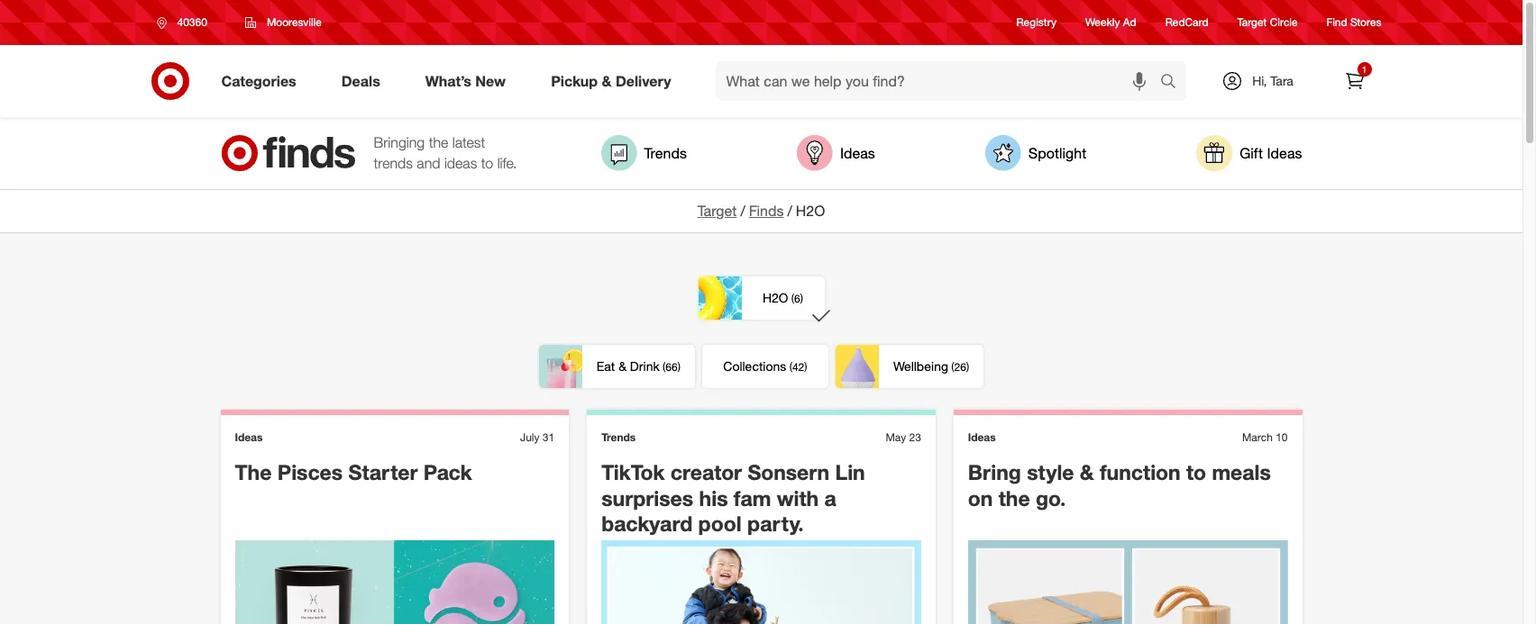 Task type: describe. For each thing, give the bounding box(es) containing it.
and
[[417, 154, 440, 172]]

july
[[520, 431, 539, 444]]

life.
[[497, 154, 517, 172]]

the pisces starter pack image
[[235, 541, 555, 625]]

with
[[777, 486, 819, 511]]

may 23
[[886, 431, 921, 444]]

spotlight link
[[985, 135, 1086, 171]]

bring style & function to meals on the go. image
[[968, 541, 1288, 625]]

1 / from the left
[[740, 202, 745, 220]]

1 link
[[1335, 61, 1374, 101]]

surprises
[[601, 486, 693, 511]]

1 vertical spatial trends
[[601, 431, 636, 444]]

trends link
[[601, 135, 687, 171]]

) inside the eat & drink ( 66 )
[[678, 360, 680, 374]]

6
[[794, 292, 800, 305]]

go.
[[1036, 486, 1066, 511]]

bringing
[[374, 134, 425, 152]]

target circle link
[[1237, 15, 1298, 30]]

collections ( 42 )
[[723, 359, 807, 374]]

mooresville button
[[233, 6, 333, 39]]

target / finds / h2o
[[697, 202, 825, 220]]

the
[[235, 460, 272, 485]]

bringing the latest trends and ideas to life.
[[374, 134, 517, 172]]

1
[[1362, 64, 1367, 75]]

tara
[[1270, 73, 1293, 88]]

) for h2o
[[800, 292, 803, 305]]

registry link
[[1016, 15, 1056, 30]]

pickup
[[551, 72, 598, 90]]

target circle
[[1237, 16, 1298, 29]]

starter
[[348, 460, 418, 485]]

redcard
[[1165, 16, 1208, 29]]

( for wellbeing
[[951, 360, 954, 374]]

registry
[[1016, 16, 1056, 29]]

search
[[1152, 74, 1195, 92]]

31
[[542, 431, 555, 444]]

march
[[1242, 431, 1273, 444]]

the pisces starter pack
[[235, 460, 472, 485]]

finds link
[[749, 202, 784, 220]]

categories
[[221, 72, 296, 90]]

target for target circle
[[1237, 16, 1267, 29]]

( inside the eat & drink ( 66 )
[[663, 360, 666, 374]]

gift ideas
[[1240, 144, 1302, 162]]

sonsern
[[748, 460, 829, 485]]

2 / from the left
[[787, 202, 792, 220]]

the inside bring style & function to meals on the go.
[[998, 486, 1030, 511]]

eat & drink ( 66 )
[[597, 359, 680, 374]]

july 31
[[520, 431, 555, 444]]

style
[[1027, 460, 1074, 485]]

redcard link
[[1165, 15, 1208, 30]]

march 10
[[1242, 431, 1288, 444]]

may
[[886, 431, 906, 444]]

What can we help you find? suggestions appear below search field
[[715, 61, 1164, 101]]

what's new
[[425, 72, 506, 90]]

26
[[954, 360, 966, 374]]

deals
[[341, 72, 380, 90]]

gift
[[1240, 144, 1263, 162]]

to inside bringing the latest trends and ideas to life.
[[481, 154, 493, 172]]

eat
[[597, 359, 615, 374]]

10
[[1276, 431, 1288, 444]]

his
[[699, 486, 728, 511]]

& for pickup
[[602, 72, 612, 90]]

spotlight
[[1028, 144, 1086, 162]]



Task type: locate. For each thing, give the bounding box(es) containing it.
1 vertical spatial &
[[619, 359, 626, 374]]

66
[[666, 360, 678, 374]]

ideas inside 'link'
[[840, 144, 875, 162]]

ideas
[[444, 154, 477, 172]]

1 horizontal spatial to
[[1186, 460, 1206, 485]]

tiktok creator sonsern lin surprises his fam with a backyard pool party.
[[601, 460, 865, 537]]

& for eat
[[619, 359, 626, 374]]

weekly ad
[[1085, 16, 1136, 29]]

& right pickup
[[602, 72, 612, 90]]

a
[[824, 486, 836, 511]]

the inside bringing the latest trends and ideas to life.
[[429, 134, 448, 152]]

delivery
[[616, 72, 671, 90]]

0 horizontal spatial &
[[602, 72, 612, 90]]

backyard
[[601, 512, 692, 537]]

bring style & function to meals on the go.
[[968, 460, 1271, 511]]

h2o left 6
[[763, 290, 788, 305]]

23
[[909, 431, 921, 444]]

pack
[[424, 460, 472, 485]]

/ right finds link
[[787, 202, 792, 220]]

& right eat
[[619, 359, 626, 374]]

the up and
[[429, 134, 448, 152]]

1 horizontal spatial target
[[1237, 16, 1267, 29]]

0 horizontal spatial trends
[[601, 431, 636, 444]]

what's
[[425, 72, 471, 90]]

)
[[800, 292, 803, 305], [678, 360, 680, 374], [804, 360, 807, 374], [966, 360, 969, 374]]

wellbeing ( 26 )
[[893, 359, 969, 374]]

( right drink
[[663, 360, 666, 374]]

pisces
[[277, 460, 343, 485]]

) up '42'
[[800, 292, 803, 305]]

search button
[[1152, 61, 1195, 105]]

ad
[[1123, 16, 1136, 29]]

ideas link
[[797, 135, 875, 171]]

1 horizontal spatial /
[[787, 202, 792, 220]]

& inside bring style & function to meals on the go.
[[1080, 460, 1094, 485]]

target link
[[697, 202, 737, 220]]

h2o
[[796, 202, 825, 220], [763, 290, 788, 305]]

( inside wellbeing ( 26 )
[[951, 360, 954, 374]]

1 vertical spatial the
[[998, 486, 1030, 511]]

party.
[[747, 512, 804, 537]]

the
[[429, 134, 448, 152], [998, 486, 1030, 511]]

1 vertical spatial h2o
[[763, 290, 788, 305]]

target for target / finds / h2o
[[697, 202, 737, 220]]

1 vertical spatial to
[[1186, 460, 1206, 485]]

target
[[1237, 16, 1267, 29], [697, 202, 737, 220]]

function
[[1100, 460, 1180, 485]]

meals
[[1212, 460, 1271, 485]]

1 horizontal spatial &
[[619, 359, 626, 374]]

h2o right finds
[[796, 202, 825, 220]]

) right drink
[[678, 360, 680, 374]]

target finds image
[[220, 135, 356, 171]]

0 vertical spatial trends
[[644, 144, 687, 162]]

40360 button
[[145, 6, 226, 39]]

pickup & delivery
[[551, 72, 671, 90]]

to left life.
[[481, 154, 493, 172]]

1 horizontal spatial h2o
[[796, 202, 825, 220]]

trends
[[644, 144, 687, 162], [601, 431, 636, 444]]

collections
[[723, 359, 786, 374]]

40360
[[177, 15, 207, 29]]

&
[[602, 72, 612, 90], [619, 359, 626, 374], [1080, 460, 1094, 485]]

target left circle
[[1237, 16, 1267, 29]]

( right wellbeing
[[951, 360, 954, 374]]

drink
[[630, 359, 660, 374]]

2 vertical spatial &
[[1080, 460, 1094, 485]]

weekly ad link
[[1085, 15, 1136, 30]]

( right collections
[[789, 360, 792, 374]]

( up '42'
[[791, 292, 794, 305]]

creator
[[671, 460, 742, 485]]

0 vertical spatial to
[[481, 154, 493, 172]]

find stores
[[1327, 16, 1381, 29]]

0 horizontal spatial the
[[429, 134, 448, 152]]

0 vertical spatial the
[[429, 134, 448, 152]]

trends up tiktok
[[601, 431, 636, 444]]

0 horizontal spatial to
[[481, 154, 493, 172]]

) for wellbeing
[[966, 360, 969, 374]]

trends
[[374, 154, 413, 172]]

( inside collections ( 42 )
[[789, 360, 792, 374]]

finds
[[749, 202, 784, 220]]

fam
[[734, 486, 771, 511]]

to left meals
[[1186, 460, 1206, 485]]

to
[[481, 154, 493, 172], [1186, 460, 1206, 485]]

) right collections
[[804, 360, 807, 374]]

/ left finds link
[[740, 202, 745, 220]]

lin
[[835, 460, 865, 485]]

0 horizontal spatial h2o
[[763, 290, 788, 305]]

0 vertical spatial h2o
[[796, 202, 825, 220]]

( for collections
[[789, 360, 792, 374]]

bring
[[968, 460, 1021, 485]]

) inside h2o ( 6 )
[[800, 292, 803, 305]]

0 vertical spatial &
[[602, 72, 612, 90]]

deals link
[[326, 61, 403, 101]]

trends down delivery
[[644, 144, 687, 162]]

0 horizontal spatial /
[[740, 202, 745, 220]]

categories link
[[206, 61, 319, 101]]

( for h2o
[[791, 292, 794, 305]]

target left finds
[[697, 202, 737, 220]]

h2o ( 6 )
[[763, 290, 803, 305]]

new
[[475, 72, 506, 90]]

) right wellbeing
[[966, 360, 969, 374]]

mooresville
[[267, 15, 322, 29]]

tiktok
[[601, 460, 665, 485]]

pool
[[698, 512, 742, 537]]

find stores link
[[1327, 15, 1381, 30]]

/
[[740, 202, 745, 220], [787, 202, 792, 220]]

latest
[[452, 134, 485, 152]]

hi, tara
[[1252, 73, 1293, 88]]

tiktok creator sonsern lin surprises his fam with a backyard pool party. image
[[601, 541, 921, 625]]

find
[[1327, 16, 1347, 29]]

2 horizontal spatial &
[[1080, 460, 1094, 485]]

42
[[792, 360, 804, 374]]

on
[[968, 486, 993, 511]]

wellbeing
[[893, 359, 948, 374]]

what's new link
[[410, 61, 528, 101]]

( inside h2o ( 6 )
[[791, 292, 794, 305]]

pickup & delivery link
[[536, 61, 694, 101]]

hi,
[[1252, 73, 1267, 88]]

) for collections
[[804, 360, 807, 374]]

) inside collections ( 42 )
[[804, 360, 807, 374]]

gift ideas link
[[1196, 135, 1302, 171]]

1 horizontal spatial trends
[[644, 144, 687, 162]]

0 horizontal spatial target
[[697, 202, 737, 220]]

ideas
[[840, 144, 875, 162], [1267, 144, 1302, 162], [235, 431, 263, 444], [968, 431, 996, 444]]

stores
[[1350, 16, 1381, 29]]

circle
[[1270, 16, 1298, 29]]

to inside bring style & function to meals on the go.
[[1186, 460, 1206, 485]]

) inside wellbeing ( 26 )
[[966, 360, 969, 374]]

1 horizontal spatial the
[[998, 486, 1030, 511]]

weekly
[[1085, 16, 1120, 29]]

0 vertical spatial target
[[1237, 16, 1267, 29]]

& right style at right
[[1080, 460, 1094, 485]]

1 vertical spatial target
[[697, 202, 737, 220]]

the down bring
[[998, 486, 1030, 511]]



Task type: vqa. For each thing, say whether or not it's contained in the screenshot.
$4.75 Sale Play-Doh Sparkle Compound Collection at the right bottom of page
no



